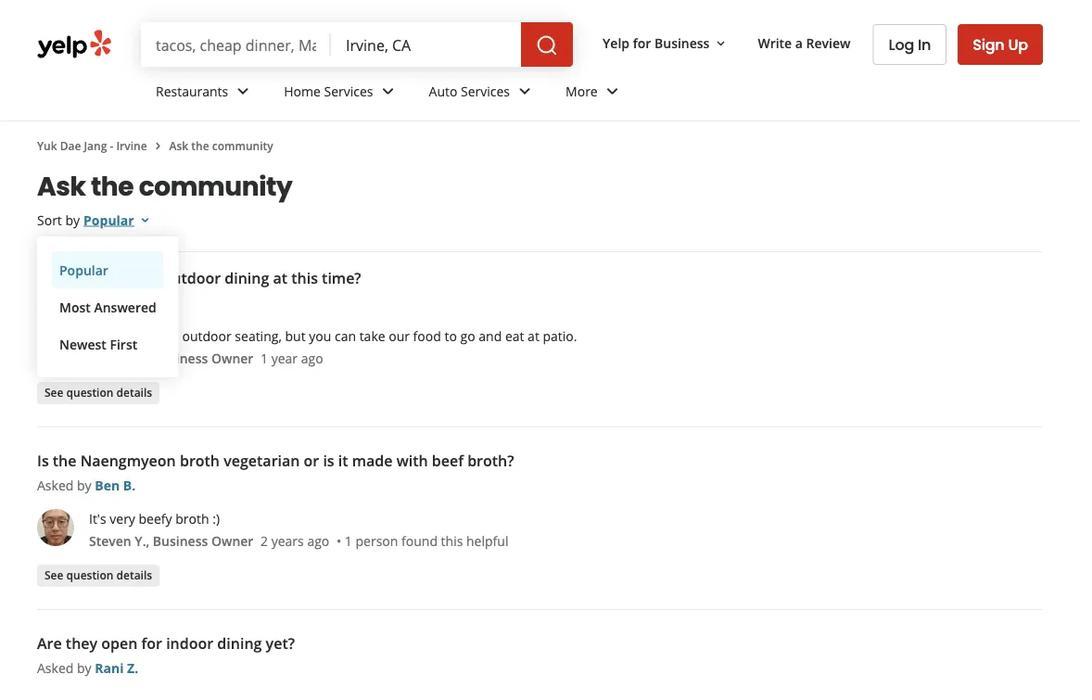Task type: describe. For each thing, give the bounding box(es) containing it.
broth for :)
[[176, 510, 209, 527]]

first
[[110, 335, 137, 353]]

question for also
[[66, 385, 114, 400]]

offer
[[124, 268, 159, 288]]

very
[[110, 510, 135, 527]]

log in
[[889, 34, 932, 55]]

b.
[[123, 476, 136, 494]]

for inside button
[[633, 34, 652, 52]]

:)
[[213, 510, 220, 527]]

see question details for naengmyeon
[[45, 568, 152, 583]]

we
[[89, 327, 108, 345]]

write a review link
[[751, 26, 859, 59]]

is
[[37, 451, 49, 471]]

home services link
[[269, 67, 414, 121]]

sign up
[[973, 34, 1029, 55]]

see for do
[[45, 385, 63, 400]]

they
[[66, 634, 97, 654]]

person
[[356, 532, 398, 550]]

1 vertical spatial the
[[91, 168, 134, 205]]

none field near
[[346, 34, 507, 55]]

restaurants link
[[141, 67, 269, 121]]

z.
[[127, 659, 138, 677]]

but
[[285, 327, 306, 345]]

newest first
[[59, 335, 137, 353]]

rani
[[95, 659, 124, 677]]

details for naengmyeon
[[116, 568, 152, 583]]

1 person found this helpful
[[345, 532, 509, 550]]

broth?
[[468, 451, 514, 471]]

also
[[91, 268, 120, 288]]

details for also
[[116, 385, 152, 400]]

by inside do you also offer outdoor dining at this time? asked by lisa l.
[[77, 294, 91, 311]]

most answered
[[59, 298, 157, 316]]

dining for outdoor
[[225, 268, 269, 288]]

at inside do you also offer outdoor dining at this time? asked by lisa l.
[[273, 268, 288, 288]]

sign
[[973, 34, 1005, 55]]

newest first link
[[52, 326, 164, 363]]

steven y., business owner
[[89, 532, 254, 550]]

it's
[[89, 510, 106, 527]]

services for auto services
[[461, 82, 510, 100]]

ben b. link
[[95, 476, 136, 494]]

0 vertical spatial ask
[[169, 138, 189, 153]]

16 chevron down v2 image for popular
[[138, 213, 153, 228]]

dae
[[60, 138, 81, 153]]

beefy
[[139, 510, 172, 527]]

1 horizontal spatial this
[[441, 532, 463, 550]]

24 chevron down v2 image for home services
[[377, 80, 399, 102]]

lisa l. link
[[95, 294, 135, 311]]

naengmyeon
[[80, 451, 176, 471]]

2
[[261, 532, 268, 550]]

services for home services
[[324, 82, 373, 100]]

we don't serve outdoor seating, but you can take our food to go and eat at patio. steven y., business owner 1 year ago
[[89, 327, 577, 367]]

by inside is the naengmyeon broth vegetarian or is it made with beef broth? asked by ben b.
[[77, 476, 91, 494]]

2 years ago
[[261, 532, 330, 550]]

irvine
[[116, 138, 147, 153]]

in
[[918, 34, 932, 55]]

2 horizontal spatial the
[[191, 138, 209, 153]]

review
[[807, 34, 851, 52]]

go
[[461, 327, 476, 345]]

outdoor inside we don't serve outdoor seating, but you can take our food to go and eat at patio. steven y., business owner 1 year ago
[[182, 327, 232, 345]]

indoor
[[166, 634, 214, 654]]

yuk
[[37, 138, 57, 153]]

l.
[[124, 294, 135, 311]]

2 owner from the top
[[211, 532, 254, 550]]

is the naengmyeon broth vegetarian or is it made with beef broth? asked by ben b.
[[37, 451, 514, 494]]

answered
[[94, 298, 157, 316]]

eat
[[505, 327, 525, 345]]

can
[[335, 327, 356, 345]]

auto
[[429, 82, 458, 100]]

take
[[360, 327, 386, 345]]

sort by
[[37, 211, 80, 229]]

log in link
[[873, 24, 947, 65]]

or
[[304, 451, 319, 471]]

more link
[[551, 67, 639, 121]]

asked inside is the naengmyeon broth vegetarian or is it made with beef broth? asked by ben b.
[[37, 476, 74, 494]]

yelp
[[603, 34, 630, 52]]

by inside "are they open for indoor dining yet? asked by rani z."
[[77, 659, 91, 677]]

asked inside "are they open for indoor dining yet? asked by rani z."
[[37, 659, 74, 677]]

popular link
[[52, 251, 164, 288]]

with
[[397, 451, 428, 471]]

16 chevron right v2 image
[[151, 139, 166, 153]]

a
[[796, 34, 803, 52]]

auto services link
[[414, 67, 551, 121]]

see for is
[[45, 568, 63, 583]]

more
[[566, 82, 598, 100]]

business for for
[[655, 34, 710, 52]]

0 vertical spatial community
[[212, 138, 273, 153]]

restaurants
[[156, 82, 228, 100]]

and
[[479, 327, 502, 345]]

up
[[1009, 34, 1029, 55]]

seating,
[[235, 327, 282, 345]]

log
[[889, 34, 915, 55]]

1 vertical spatial ask
[[37, 168, 86, 205]]

1 vertical spatial ago
[[307, 532, 330, 550]]

most answered link
[[52, 288, 164, 326]]

by right sort
[[65, 211, 80, 229]]

open
[[101, 634, 138, 654]]

years
[[271, 532, 304, 550]]

question for naengmyeon
[[66, 568, 114, 583]]

search image
[[536, 34, 559, 57]]



Task type: vqa. For each thing, say whether or not it's contained in the screenshot.
take
yes



Task type: locate. For each thing, give the bounding box(es) containing it.
outdoor inside do you also offer outdoor dining at this time? asked by lisa l.
[[163, 268, 221, 288]]

the inside is the naengmyeon broth vegetarian or is it made with beef broth? asked by ben b.
[[53, 451, 77, 471]]

owner down the seating, in the left of the page
[[211, 349, 254, 367]]

1 vertical spatial asked
[[37, 476, 74, 494]]

0 vertical spatial ago
[[301, 349, 323, 367]]

you inside do you also offer outdoor dining at this time? asked by lisa l.
[[61, 268, 87, 288]]

auto services
[[429, 82, 510, 100]]

do
[[37, 268, 57, 288]]

outdoor
[[163, 268, 221, 288], [182, 327, 232, 345]]

see question details down newest first
[[45, 385, 152, 400]]

1 vertical spatial owner
[[211, 532, 254, 550]]

1 vertical spatial see
[[45, 568, 63, 583]]

0 vertical spatial you
[[61, 268, 87, 288]]

1 vertical spatial question
[[66, 568, 114, 583]]

popular for popular dropdown button
[[84, 211, 134, 229]]

yuk dae jang - irvine link
[[37, 138, 147, 153]]

outdoor right 'offer'
[[163, 268, 221, 288]]

2 vertical spatial asked
[[37, 659, 74, 677]]

1 horizontal spatial ask
[[169, 138, 189, 153]]

1 horizontal spatial the
[[91, 168, 134, 205]]

1 none field from the left
[[156, 34, 316, 55]]

16 chevron down v2 image up 'offer'
[[138, 213, 153, 228]]

question
[[66, 385, 114, 400], [66, 568, 114, 583]]

24 chevron down v2 image inside auto services link
[[514, 80, 536, 102]]

None search field
[[141, 22, 577, 67]]

this right found
[[441, 532, 463, 550]]

vegetarian
[[224, 451, 300, 471]]

dining
[[225, 268, 269, 288], [217, 634, 262, 654]]

popular button
[[84, 211, 153, 229]]

0 vertical spatial see question details link
[[37, 382, 160, 404]]

none field up the auto
[[346, 34, 507, 55]]

question down it's
[[66, 568, 114, 583]]

2 services from the left
[[461, 82, 510, 100]]

1 left "person"
[[345, 532, 352, 550]]

newest
[[59, 335, 107, 353]]

rani z. link
[[95, 659, 138, 677]]

0 horizontal spatial you
[[61, 268, 87, 288]]

details down steven y., business owner
[[116, 568, 152, 583]]

1 vertical spatial broth
[[176, 510, 209, 527]]

1 vertical spatial 16 chevron down v2 image
[[138, 213, 153, 228]]

broth for vegetarian
[[180, 451, 220, 471]]

2 see from the top
[[45, 568, 63, 583]]

you right but
[[309, 327, 331, 345]]

1 vertical spatial 1
[[345, 532, 352, 550]]

y., down it's very beefy broth :)
[[135, 532, 150, 550]]

1 vertical spatial you
[[309, 327, 331, 345]]

0 horizontal spatial 1
[[261, 349, 268, 367]]

24 chevron down v2 image right more
[[602, 80, 624, 102]]

outdoor right serve
[[182, 327, 232, 345]]

by left "ben"
[[77, 476, 91, 494]]

business down beefy
[[153, 532, 208, 550]]

1 owner from the top
[[211, 349, 254, 367]]

2 24 chevron down v2 image from the left
[[602, 80, 624, 102]]

0 vertical spatial dining
[[225, 268, 269, 288]]

1 24 chevron down v2 image from the left
[[377, 80, 399, 102]]

1 vertical spatial steven
[[89, 532, 131, 550]]

for right yelp
[[633, 34, 652, 52]]

dining left yet?
[[217, 634, 262, 654]]

owner down :)
[[211, 532, 254, 550]]

y.,
[[135, 349, 150, 367], [135, 532, 150, 550]]

asked down "are"
[[37, 659, 74, 677]]

you right do
[[61, 268, 87, 288]]

you
[[61, 268, 87, 288], [309, 327, 331, 345]]

steven down the we
[[89, 349, 131, 367]]

1 vertical spatial dining
[[217, 634, 262, 654]]

are
[[37, 634, 62, 654]]

2 details from the top
[[116, 568, 152, 583]]

24 chevron down v2 image right auto services
[[514, 80, 536, 102]]

at
[[273, 268, 288, 288], [528, 327, 540, 345]]

see down the newest
[[45, 385, 63, 400]]

ask the community
[[169, 138, 273, 153], [37, 168, 292, 205]]

at up but
[[273, 268, 288, 288]]

yelp for business
[[603, 34, 710, 52]]

beef
[[432, 451, 464, 471]]

asked down do
[[37, 294, 74, 311]]

0 horizontal spatial services
[[324, 82, 373, 100]]

1 steven from the top
[[89, 349, 131, 367]]

see up "are"
[[45, 568, 63, 583]]

for inside "are they open for indoor dining yet? asked by rani z."
[[141, 634, 162, 654]]

y., inside we don't serve outdoor seating, but you can take our food to go and eat at patio. steven y., business owner 1 year ago
[[135, 349, 150, 367]]

0 vertical spatial details
[[116, 385, 152, 400]]

24 chevron down v2 image inside the restaurants link
[[232, 80, 254, 102]]

0 vertical spatial for
[[633, 34, 652, 52]]

2 question from the top
[[66, 568, 114, 583]]

this left time?
[[291, 268, 318, 288]]

1 horizontal spatial for
[[633, 34, 652, 52]]

home services
[[284, 82, 373, 100]]

2 none field from the left
[[346, 34, 507, 55]]

1 24 chevron down v2 image from the left
[[232, 80, 254, 102]]

is
[[323, 451, 335, 471]]

sort
[[37, 211, 62, 229]]

0 vertical spatial owner
[[211, 349, 254, 367]]

1 vertical spatial see question details link
[[37, 565, 160, 587]]

see question details link
[[37, 382, 160, 404], [37, 565, 160, 587]]

1 vertical spatial details
[[116, 568, 152, 583]]

the up popular dropdown button
[[91, 168, 134, 205]]

time?
[[322, 268, 361, 288]]

yuk dae jang - irvine
[[37, 138, 147, 153]]

see question details link for also
[[37, 382, 160, 404]]

24 chevron down v2 image down find field
[[232, 80, 254, 102]]

our
[[389, 327, 410, 345]]

none field find
[[156, 34, 316, 55]]

ask the community down the restaurants link
[[169, 138, 273, 153]]

community down the restaurants link
[[212, 138, 273, 153]]

steven
[[89, 349, 131, 367], [89, 532, 131, 550]]

the right 16 chevron right v2 icon at top
[[191, 138, 209, 153]]

1 vertical spatial see question details
[[45, 568, 152, 583]]

2 y., from the top
[[135, 532, 150, 550]]

you inside we don't serve outdoor seating, but you can take our food to go and eat at patio. steven y., business owner 1 year ago
[[309, 327, 331, 345]]

0 vertical spatial y.,
[[135, 349, 150, 367]]

0 vertical spatial ask the community
[[169, 138, 273, 153]]

broth inside is the naengmyeon broth vegetarian or is it made with beef broth? asked by ben b.
[[180, 451, 220, 471]]

see question details for also
[[45, 385, 152, 400]]

by down the they at left
[[77, 659, 91, 677]]

24 chevron down v2 image for more
[[602, 80, 624, 102]]

2 asked from the top
[[37, 476, 74, 494]]

ago inside we don't serve outdoor seating, but you can take our food to go and eat at patio. steven y., business owner 1 year ago
[[301, 349, 323, 367]]

1 vertical spatial ask the community
[[37, 168, 292, 205]]

for right "open"
[[141, 634, 162, 654]]

found
[[402, 532, 438, 550]]

1 vertical spatial this
[[441, 532, 463, 550]]

home
[[284, 82, 321, 100]]

2 steven from the top
[[89, 532, 131, 550]]

business inside we don't serve outdoor seating, but you can take our food to go and eat at patio. steven y., business owner 1 year ago
[[153, 349, 208, 367]]

24 chevron down v2 image inside more link
[[602, 80, 624, 102]]

1 vertical spatial y.,
[[135, 532, 150, 550]]

1 see question details link from the top
[[37, 382, 160, 404]]

see
[[45, 385, 63, 400], [45, 568, 63, 583]]

0 horizontal spatial 16 chevron down v2 image
[[138, 213, 153, 228]]

2 vertical spatial business
[[153, 532, 208, 550]]

2 see question details from the top
[[45, 568, 152, 583]]

24 chevron down v2 image for restaurants
[[232, 80, 254, 102]]

1 asked from the top
[[37, 294, 74, 311]]

by
[[65, 211, 80, 229], [77, 294, 91, 311], [77, 476, 91, 494], [77, 659, 91, 677]]

1 vertical spatial popular
[[59, 261, 108, 279]]

the right is
[[53, 451, 77, 471]]

0 horizontal spatial none field
[[156, 34, 316, 55]]

broth left :)
[[176, 510, 209, 527]]

lisa
[[95, 294, 120, 311]]

see question details link down newest first
[[37, 382, 160, 404]]

see question details link down it's
[[37, 565, 160, 587]]

0 horizontal spatial 24 chevron down v2 image
[[377, 80, 399, 102]]

dining for indoor
[[217, 634, 262, 654]]

serve
[[146, 327, 179, 345]]

0 vertical spatial at
[[273, 268, 288, 288]]

2 see question details link from the top
[[37, 565, 160, 587]]

0 vertical spatial steven
[[89, 349, 131, 367]]

1 see from the top
[[45, 385, 63, 400]]

0 vertical spatial outdoor
[[163, 268, 221, 288]]

1 horizontal spatial at
[[528, 327, 540, 345]]

at right eat
[[528, 327, 540, 345]]

1 services from the left
[[324, 82, 373, 100]]

y., down don't
[[135, 349, 150, 367]]

business right yelp
[[655, 34, 710, 52]]

steven down the very
[[89, 532, 131, 550]]

ago right years
[[307, 532, 330, 550]]

year
[[271, 349, 298, 367]]

1 inside we don't serve outdoor seating, but you can take our food to go and eat at patio. steven y., business owner 1 year ago
[[261, 349, 268, 367]]

services right home
[[324, 82, 373, 100]]

0 vertical spatial broth
[[180, 451, 220, 471]]

jang
[[84, 138, 107, 153]]

0 horizontal spatial 24 chevron down v2 image
[[232, 80, 254, 102]]

1 vertical spatial outdoor
[[182, 327, 232, 345]]

24 chevron down v2 image
[[232, 80, 254, 102], [514, 80, 536, 102]]

0 vertical spatial 16 chevron down v2 image
[[714, 36, 729, 51]]

0 vertical spatial asked
[[37, 294, 74, 311]]

ask up sort by
[[37, 168, 86, 205]]

Near text field
[[346, 34, 507, 55]]

Find text field
[[156, 34, 316, 55]]

this inside do you also offer outdoor dining at this time? asked by lisa l.
[[291, 268, 318, 288]]

write a review
[[758, 34, 851, 52]]

dining up the seating, in the left of the page
[[225, 268, 269, 288]]

0 vertical spatial see
[[45, 385, 63, 400]]

dining inside do you also offer outdoor dining at this time? asked by lisa l.
[[225, 268, 269, 288]]

owner inside we don't serve outdoor seating, but you can take our food to go and eat at patio. steven y., business owner 1 year ago
[[211, 349, 254, 367]]

0 horizontal spatial for
[[141, 634, 162, 654]]

0 horizontal spatial the
[[53, 451, 77, 471]]

details down first at the left
[[116, 385, 152, 400]]

asked down is
[[37, 476, 74, 494]]

yelp for business button
[[596, 26, 736, 59]]

ben
[[95, 476, 120, 494]]

24 chevron down v2 image
[[377, 80, 399, 102], [602, 80, 624, 102]]

0 vertical spatial this
[[291, 268, 318, 288]]

1 horizontal spatial 1
[[345, 532, 352, 550]]

ago
[[301, 349, 323, 367], [307, 532, 330, 550]]

1 vertical spatial at
[[528, 327, 540, 345]]

popular right do
[[59, 261, 108, 279]]

business inside button
[[655, 34, 710, 52]]

ask right 16 chevron right v2 icon at top
[[169, 138, 189, 153]]

0 vertical spatial the
[[191, 138, 209, 153]]

business down serve
[[153, 349, 208, 367]]

most
[[59, 298, 91, 316]]

1 horizontal spatial you
[[309, 327, 331, 345]]

ask
[[169, 138, 189, 153], [37, 168, 86, 205]]

sign up link
[[958, 24, 1044, 65]]

1 left year
[[261, 349, 268, 367]]

0 vertical spatial 1
[[261, 349, 268, 367]]

16 chevron down v2 image
[[714, 36, 729, 51], [138, 213, 153, 228]]

0 vertical spatial business
[[655, 34, 710, 52]]

popular for popular link
[[59, 261, 108, 279]]

0 horizontal spatial ask
[[37, 168, 86, 205]]

services
[[324, 82, 373, 100], [461, 82, 510, 100]]

steven inside we don't serve outdoor seating, but you can take our food to go and eat at patio. steven y., business owner 1 year ago
[[89, 349, 131, 367]]

yet?
[[266, 634, 295, 654]]

0 horizontal spatial at
[[273, 268, 288, 288]]

food
[[413, 327, 441, 345]]

0 vertical spatial popular
[[84, 211, 134, 229]]

asked inside do you also offer outdoor dining at this time? asked by lisa l.
[[37, 294, 74, 311]]

business categories element
[[141, 67, 1044, 121]]

business for y.,
[[153, 532, 208, 550]]

popular
[[84, 211, 134, 229], [59, 261, 108, 279]]

dining inside "are they open for indoor dining yet? asked by rani z."
[[217, 634, 262, 654]]

this
[[291, 268, 318, 288], [441, 532, 463, 550]]

1 horizontal spatial services
[[461, 82, 510, 100]]

24 chevron down v2 image left the auto
[[377, 80, 399, 102]]

1 y., from the top
[[135, 349, 150, 367]]

by left lisa
[[77, 294, 91, 311]]

broth up :)
[[180, 451, 220, 471]]

write
[[758, 34, 792, 52]]

24 chevron down v2 image for auto services
[[514, 80, 536, 102]]

details
[[116, 385, 152, 400], [116, 568, 152, 583]]

16 chevron down v2 image for yelp for business
[[714, 36, 729, 51]]

1 horizontal spatial 16 chevron down v2 image
[[714, 36, 729, 51]]

2 vertical spatial the
[[53, 451, 77, 471]]

1 horizontal spatial none field
[[346, 34, 507, 55]]

to
[[445, 327, 457, 345]]

services right the auto
[[461, 82, 510, 100]]

community down 16 chevron right v2 icon at top
[[139, 168, 292, 205]]

24 chevron down v2 image inside the home services link
[[377, 80, 399, 102]]

see question details down it's
[[45, 568, 152, 583]]

are they open for indoor dining yet? asked by rani z.
[[37, 634, 295, 677]]

3 asked from the top
[[37, 659, 74, 677]]

16 chevron down v2 image inside the yelp for business button
[[714, 36, 729, 51]]

1 vertical spatial for
[[141, 634, 162, 654]]

0 horizontal spatial this
[[291, 268, 318, 288]]

1 horizontal spatial 24 chevron down v2 image
[[602, 80, 624, 102]]

none field up the restaurants link
[[156, 34, 316, 55]]

0 vertical spatial see question details
[[45, 385, 152, 400]]

ask the community down 16 chevron right v2 icon at top
[[37, 168, 292, 205]]

1 horizontal spatial 24 chevron down v2 image
[[514, 80, 536, 102]]

it's very beefy broth :)
[[89, 510, 220, 527]]

it
[[338, 451, 348, 471]]

16 chevron down v2 image left write
[[714, 36, 729, 51]]

see question details link for naengmyeon
[[37, 565, 160, 587]]

see question details
[[45, 385, 152, 400], [45, 568, 152, 583]]

don't
[[112, 327, 143, 345]]

ago right year
[[301, 349, 323, 367]]

1 vertical spatial community
[[139, 168, 292, 205]]

2 24 chevron down v2 image from the left
[[514, 80, 536, 102]]

owner
[[211, 349, 254, 367], [211, 532, 254, 550]]

question down the newest
[[66, 385, 114, 400]]

patio.
[[543, 327, 577, 345]]

1 details from the top
[[116, 385, 152, 400]]

0 vertical spatial question
[[66, 385, 114, 400]]

popular up popular link
[[84, 211, 134, 229]]

at inside we don't serve outdoor seating, but you can take our food to go and eat at patio. steven y., business owner 1 year ago
[[528, 327, 540, 345]]

16 chevron down v2 image inside popular dropdown button
[[138, 213, 153, 228]]

1 question from the top
[[66, 385, 114, 400]]

made
[[352, 451, 393, 471]]

do you also offer outdoor dining at this time? asked by lisa l.
[[37, 268, 361, 311]]

1 vertical spatial business
[[153, 349, 208, 367]]

-
[[110, 138, 113, 153]]

None field
[[156, 34, 316, 55], [346, 34, 507, 55]]

1 see question details from the top
[[45, 385, 152, 400]]



